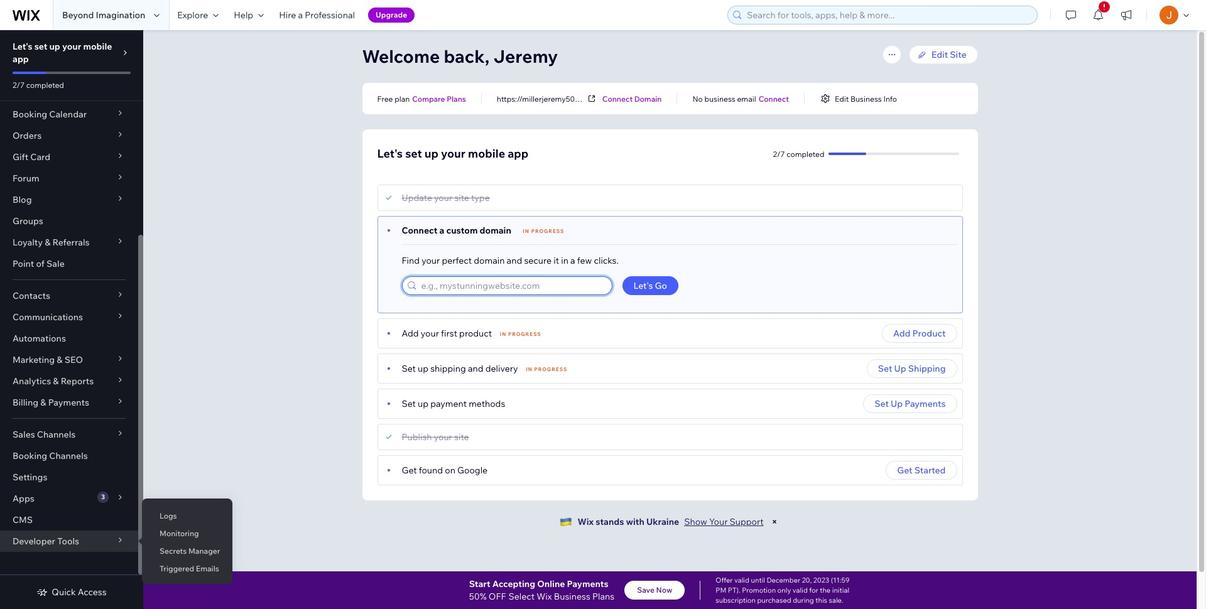 Task type: vqa. For each thing, say whether or not it's contained in the screenshot.
Vix
no



Task type: locate. For each thing, give the bounding box(es) containing it.
let's go button
[[622, 276, 679, 295]]

0 horizontal spatial connect
[[402, 225, 438, 236]]

1 vertical spatial in progress
[[500, 331, 541, 337]]

1 vertical spatial progress
[[508, 331, 541, 337]]

0 vertical spatial 2/7 completed
[[13, 80, 64, 90]]

1 vertical spatial plans
[[592, 591, 615, 603]]

your down beyond
[[62, 41, 81, 52]]

secure
[[524, 255, 552, 266]]

0 vertical spatial valid
[[734, 576, 750, 585]]

& for analytics
[[53, 376, 59, 387]]

with
[[626, 516, 645, 528]]

site
[[455, 192, 469, 204], [454, 432, 469, 443]]

plan
[[395, 94, 410, 103]]

set inside 'button'
[[875, 398, 889, 410]]

2 horizontal spatial let's
[[634, 280, 653, 292]]

payments inside start accepting online payments 50% off select wix business plans
[[567, 579, 609, 590]]

1 vertical spatial app
[[508, 146, 529, 161]]

find
[[402, 255, 420, 266]]

referrals
[[52, 237, 90, 248]]

add product button
[[882, 324, 957, 343]]

1 add from the left
[[402, 328, 419, 339]]

settings link
[[0, 467, 138, 488]]

reports
[[61, 376, 94, 387]]

domain right custom
[[480, 225, 511, 236]]

connect right email
[[759, 94, 789, 103]]

it
[[554, 255, 559, 266]]

edit site
[[932, 49, 967, 60]]

0 vertical spatial app
[[13, 53, 29, 65]]

a right in
[[571, 255, 575, 266]]

let's set up your mobile app
[[13, 41, 112, 65], [377, 146, 529, 161]]

domain right perfect at top left
[[474, 255, 505, 266]]

payments right online at the bottom left of the page
[[567, 579, 609, 590]]

0 horizontal spatial wix
[[537, 591, 552, 603]]

set up shipping
[[878, 363, 946, 374]]

set for set up payment methods
[[402, 398, 416, 410]]

booking channels
[[13, 450, 88, 462]]

get for get found on google
[[402, 465, 417, 476]]

0 horizontal spatial add
[[402, 328, 419, 339]]

let's set up your mobile app down beyond
[[13, 41, 112, 65]]

show
[[684, 516, 707, 528]]

payments inside 'button'
[[905, 398, 946, 410]]

2 vertical spatial a
[[571, 255, 575, 266]]

communications
[[13, 312, 83, 323]]

get inside button
[[897, 465, 913, 476]]

1 vertical spatial edit
[[835, 94, 849, 103]]

secrets manager link
[[142, 541, 233, 562]]

edit left site
[[932, 49, 948, 60]]

0 vertical spatial progress
[[531, 228, 564, 234]]

in progress
[[523, 228, 564, 234], [500, 331, 541, 337], [526, 366, 568, 373]]

2/7 completed down "connect" link
[[773, 149, 825, 159]]

1 vertical spatial 2/7
[[773, 149, 785, 159]]

sales
[[13, 429, 35, 440]]

info
[[884, 94, 897, 103]]

0 horizontal spatial edit
[[835, 94, 849, 103]]

in right product
[[500, 331, 507, 337]]

2 vertical spatial progress
[[534, 366, 568, 373]]

settings
[[13, 472, 47, 483]]

in for connect a custom domain
[[523, 228, 530, 234]]

app
[[13, 53, 29, 65], [508, 146, 529, 161]]

a left custom
[[439, 225, 444, 236]]

0 vertical spatial in
[[523, 228, 530, 234]]

your for publish
[[434, 432, 452, 443]]

gift
[[13, 151, 28, 163]]

connect link
[[759, 93, 789, 104]]

2 horizontal spatial payments
[[905, 398, 946, 410]]

1 horizontal spatial business
[[851, 94, 882, 103]]

in progress up 'delivery'
[[500, 331, 541, 337]]

channels up booking channels
[[37, 429, 76, 440]]

0 vertical spatial up
[[894, 363, 906, 374]]

1 vertical spatial in
[[500, 331, 507, 337]]

your for add
[[421, 328, 439, 339]]

in up secure
[[523, 228, 530, 234]]

edit inside button
[[835, 94, 849, 103]]

and left 'delivery'
[[468, 363, 484, 374]]

site down set up payment methods
[[454, 432, 469, 443]]

in progress right 'delivery'
[[526, 366, 568, 373]]

wix inside start accepting online payments 50% off select wix business plans
[[537, 591, 552, 603]]

2 site from the top
[[454, 432, 469, 443]]

2 horizontal spatial a
[[571, 255, 575, 266]]

1 vertical spatial completed
[[787, 149, 825, 159]]

e.g., mystunningwebsite.com field
[[418, 277, 608, 295]]

0 horizontal spatial get
[[402, 465, 417, 476]]

connect
[[602, 94, 633, 103], [759, 94, 789, 103], [402, 225, 438, 236]]

0 vertical spatial let's
[[13, 41, 32, 52]]

add for add your first product
[[402, 328, 419, 339]]

edit
[[932, 49, 948, 60], [835, 94, 849, 103]]

connect a custom domain
[[402, 225, 511, 236]]

loyalty & referrals button
[[0, 232, 138, 253]]

1 horizontal spatial completed
[[787, 149, 825, 159]]

& for loyalty
[[45, 237, 50, 248]]

0 horizontal spatial app
[[13, 53, 29, 65]]

support
[[730, 516, 764, 528]]

edit left info
[[835, 94, 849, 103]]

get
[[402, 465, 417, 476], [897, 465, 913, 476]]

0 vertical spatial let's set up your mobile app
[[13, 41, 112, 65]]

a
[[298, 9, 303, 21], [439, 225, 444, 236], [571, 255, 575, 266]]

help
[[234, 9, 253, 21]]

secrets manager
[[160, 547, 220, 556]]

1 horizontal spatial wix
[[578, 516, 594, 528]]

0 vertical spatial domain
[[480, 225, 511, 236]]

purchased
[[757, 596, 791, 605]]

booking for booking channels
[[13, 450, 47, 462]]

sidebar element
[[0, 0, 143, 609]]

channels for booking channels
[[49, 450, 88, 462]]

up inside set up shipping button
[[894, 363, 906, 374]]

billing & payments button
[[0, 392, 138, 413]]

mobile up type
[[468, 146, 505, 161]]

add left product
[[893, 328, 911, 339]]

analytics & reports button
[[0, 371, 138, 392]]

0 vertical spatial plans
[[447, 94, 466, 103]]

2 vertical spatial let's
[[634, 280, 653, 292]]

& left the seo
[[57, 354, 63, 366]]

in progress up secure
[[523, 228, 564, 234]]

1 vertical spatial let's set up your mobile app
[[377, 146, 529, 161]]

0 horizontal spatial 2/7
[[13, 80, 25, 90]]

free
[[377, 94, 393, 103]]

& inside "dropdown button"
[[57, 354, 63, 366]]

2 booking from the top
[[13, 450, 47, 462]]

publish
[[402, 432, 432, 443]]

payments for set up payments
[[905, 398, 946, 410]]

set
[[34, 41, 47, 52], [405, 146, 422, 161]]

channels down sales channels dropdown button
[[49, 450, 88, 462]]

up
[[49, 41, 60, 52], [425, 146, 439, 161], [418, 363, 429, 374], [418, 398, 429, 410]]

1 horizontal spatial 2/7
[[773, 149, 785, 159]]

1 vertical spatial set
[[405, 146, 422, 161]]

app inside sidebar element
[[13, 53, 29, 65]]

product
[[459, 328, 492, 339]]

no
[[693, 94, 703, 103]]

connect up the find
[[402, 225, 438, 236]]

mobile inside let's set up your mobile app
[[83, 41, 112, 52]]

update your site type
[[402, 192, 490, 204]]

0 horizontal spatial payments
[[48, 397, 89, 408]]

0 horizontal spatial mobile
[[83, 41, 112, 52]]

0 horizontal spatial a
[[298, 9, 303, 21]]

triggered emails link
[[142, 559, 233, 580]]

subscription
[[716, 596, 756, 605]]

1 horizontal spatial get
[[897, 465, 913, 476]]

1 horizontal spatial add
[[893, 328, 911, 339]]

get left found at the left bottom of the page
[[402, 465, 417, 476]]

progress for set up shipping and delivery
[[534, 366, 568, 373]]

2/7 completed up booking calendar
[[13, 80, 64, 90]]

0 vertical spatial in progress
[[523, 228, 564, 234]]

1 vertical spatial up
[[891, 398, 903, 410]]

your right update
[[434, 192, 453, 204]]

booking up "settings"
[[13, 450, 47, 462]]

set inside button
[[878, 363, 892, 374]]

of
[[36, 258, 45, 270]]

0 vertical spatial business
[[851, 94, 882, 103]]

your right publish
[[434, 432, 452, 443]]

compare plans link
[[412, 93, 466, 104]]

automations link
[[0, 328, 138, 349]]

wix down online at the bottom left of the page
[[537, 591, 552, 603]]

plans left save
[[592, 591, 615, 603]]

back,
[[444, 45, 490, 67]]

2/7 completed
[[13, 80, 64, 90], [773, 149, 825, 159]]

up inside set up payments 'button'
[[891, 398, 903, 410]]

progress right 'delivery'
[[534, 366, 568, 373]]

valid up 'pt).'
[[734, 576, 750, 585]]

1 vertical spatial site
[[454, 432, 469, 443]]

1 horizontal spatial a
[[439, 225, 444, 236]]

payments inside popup button
[[48, 397, 89, 408]]

0 horizontal spatial set
[[34, 41, 47, 52]]

1 horizontal spatial set
[[405, 146, 422, 161]]

1 site from the top
[[455, 192, 469, 204]]

1 vertical spatial valid
[[793, 586, 808, 595]]

0 horizontal spatial valid
[[734, 576, 750, 585]]

0 vertical spatial a
[[298, 9, 303, 21]]

let's set up your mobile app up update your site type
[[377, 146, 529, 161]]

1 vertical spatial channels
[[49, 450, 88, 462]]

1 horizontal spatial plans
[[592, 591, 615, 603]]

0 vertical spatial edit
[[932, 49, 948, 60]]

progress up it
[[531, 228, 564, 234]]

your left "first"
[[421, 328, 439, 339]]

0 vertical spatial 2/7
[[13, 80, 25, 90]]

1 vertical spatial 2/7 completed
[[773, 149, 825, 159]]

a for custom
[[439, 225, 444, 236]]

1 booking from the top
[[13, 109, 47, 120]]

1 horizontal spatial valid
[[793, 586, 808, 595]]

2/7 up booking calendar
[[13, 80, 25, 90]]

payments down analytics & reports popup button
[[48, 397, 89, 408]]

& inside popup button
[[53, 376, 59, 387]]

a for professional
[[298, 9, 303, 21]]

analytics & reports
[[13, 376, 94, 387]]

business
[[851, 94, 882, 103], [554, 591, 590, 603]]

your inside let's set up your mobile app
[[62, 41, 81, 52]]

0 horizontal spatial let's set up your mobile app
[[13, 41, 112, 65]]

& for billing
[[40, 397, 46, 408]]

payments down shipping
[[905, 398, 946, 410]]

point
[[13, 258, 34, 270]]

booking up orders
[[13, 109, 47, 120]]

2 add from the left
[[893, 328, 911, 339]]

1 vertical spatial wix
[[537, 591, 552, 603]]

booking
[[13, 109, 47, 120], [13, 450, 47, 462]]

monitoring
[[160, 529, 199, 538]]

business inside edit business info button
[[851, 94, 882, 103]]

progress for connect a custom domain
[[531, 228, 564, 234]]

1 horizontal spatial let's
[[377, 146, 403, 161]]

1 vertical spatial a
[[439, 225, 444, 236]]

add inside button
[[893, 328, 911, 339]]

1 vertical spatial mobile
[[468, 146, 505, 161]]

0 vertical spatial set
[[34, 41, 47, 52]]

emails
[[196, 564, 219, 574]]

forum
[[13, 173, 39, 184]]

1 vertical spatial business
[[554, 591, 590, 603]]

1 horizontal spatial 2/7 completed
[[773, 149, 825, 159]]

0 vertical spatial mobile
[[83, 41, 112, 52]]

business down online at the bottom left of the page
[[554, 591, 590, 603]]

payments
[[48, 397, 89, 408], [905, 398, 946, 410], [567, 579, 609, 590]]

2 get from the left
[[897, 465, 913, 476]]

0 horizontal spatial business
[[554, 591, 590, 603]]

2/7 down "connect" link
[[773, 149, 785, 159]]

in right 'delivery'
[[526, 366, 533, 373]]

free plan compare plans
[[377, 94, 466, 103]]

site left type
[[455, 192, 469, 204]]

business left info
[[851, 94, 882, 103]]

site for publish your site
[[454, 432, 469, 443]]

up down the set up shipping
[[891, 398, 903, 410]]

business
[[705, 94, 736, 103]]

contacts button
[[0, 285, 138, 307]]

in for add your first product
[[500, 331, 507, 337]]

a right hire
[[298, 9, 303, 21]]

1 vertical spatial domain
[[474, 255, 505, 266]]

your right the find
[[422, 255, 440, 266]]

0 horizontal spatial completed
[[26, 80, 64, 90]]

and left secure
[[507, 255, 522, 266]]

in progress for connect a custom domain
[[523, 228, 564, 234]]

0 vertical spatial completed
[[26, 80, 64, 90]]

1 get from the left
[[402, 465, 417, 476]]

add left "first"
[[402, 328, 419, 339]]

point of sale
[[13, 258, 65, 270]]

plans
[[447, 94, 466, 103], [592, 591, 615, 603]]

2 vertical spatial in
[[526, 366, 533, 373]]

0 vertical spatial and
[[507, 255, 522, 266]]

1 vertical spatial booking
[[13, 450, 47, 462]]

set inside let's set up your mobile app
[[34, 41, 47, 52]]

booking for booking calendar
[[13, 109, 47, 120]]

upgrade button
[[368, 8, 415, 23]]

up for shipping
[[894, 363, 906, 374]]

save now button
[[625, 581, 685, 600]]

professional
[[305, 9, 355, 21]]

0 horizontal spatial 2/7 completed
[[13, 80, 64, 90]]

1 horizontal spatial edit
[[932, 49, 948, 60]]

sales channels button
[[0, 424, 138, 445]]

& left "reports"
[[53, 376, 59, 387]]

cms
[[13, 515, 33, 526]]

1 vertical spatial and
[[468, 363, 484, 374]]

0 vertical spatial booking
[[13, 109, 47, 120]]

2 vertical spatial in progress
[[526, 366, 568, 373]]

1 horizontal spatial connect
[[602, 94, 633, 103]]

compare
[[412, 94, 445, 103]]

channels for sales channels
[[37, 429, 76, 440]]

mobile down beyond imagination
[[83, 41, 112, 52]]

&
[[45, 237, 50, 248], [57, 354, 63, 366], [53, 376, 59, 387], [40, 397, 46, 408]]

edit for edit business info
[[835, 94, 849, 103]]

channels inside booking channels link
[[49, 450, 88, 462]]

booking calendar
[[13, 109, 87, 120]]

get left started
[[897, 465, 913, 476]]

progress up 'delivery'
[[508, 331, 541, 337]]

completed
[[26, 80, 64, 90], [787, 149, 825, 159]]

valid up during
[[793, 586, 808, 595]]

december
[[767, 576, 801, 585]]

developer tools
[[13, 536, 79, 547]]

connect domain link
[[602, 93, 662, 104]]

plans right compare
[[447, 94, 466, 103]]

0 vertical spatial channels
[[37, 429, 76, 440]]

promotion
[[742, 586, 776, 595]]

set for set up payments
[[875, 398, 889, 410]]

gift card
[[13, 151, 50, 163]]

set for set up shipping and delivery
[[402, 363, 416, 374]]

connect for connect domain
[[602, 94, 633, 103]]

up left shipping
[[894, 363, 906, 374]]

quick
[[52, 587, 76, 598]]

communications button
[[0, 307, 138, 328]]

1 horizontal spatial payments
[[567, 579, 609, 590]]

& right billing
[[40, 397, 46, 408]]

offer valid until december 20, 2023 (11:59 pm pt). promotion only valid for the initial subscription purchased during this sale.
[[716, 576, 850, 605]]

booking inside popup button
[[13, 109, 47, 120]]

connect left domain
[[602, 94, 633, 103]]

0 horizontal spatial let's
[[13, 41, 32, 52]]

monitoring link
[[142, 523, 233, 545]]

channels inside sales channels dropdown button
[[37, 429, 76, 440]]

& right loyalty
[[45, 237, 50, 248]]

wix left stands
[[578, 516, 594, 528]]

0 vertical spatial site
[[455, 192, 469, 204]]



Task type: describe. For each thing, give the bounding box(es) containing it.
2 horizontal spatial connect
[[759, 94, 789, 103]]

let's inside button
[[634, 280, 653, 292]]

your for find
[[422, 255, 440, 266]]

only
[[778, 586, 791, 595]]

product
[[913, 328, 946, 339]]

your up update your site type
[[441, 146, 466, 161]]

offer
[[716, 576, 733, 585]]

completed inside sidebar element
[[26, 80, 64, 90]]

start
[[469, 579, 490, 590]]

let's inside sidebar element
[[13, 41, 32, 52]]

blog
[[13, 194, 32, 205]]

0 horizontal spatial and
[[468, 363, 484, 374]]

let's set up your mobile app inside sidebar element
[[13, 41, 112, 65]]

clicks.
[[594, 255, 619, 266]]

go
[[655, 280, 667, 292]]

custom
[[446, 225, 478, 236]]

found
[[419, 465, 443, 476]]

ukraine
[[646, 516, 679, 528]]

progress for add your first product
[[508, 331, 541, 337]]

let's go
[[634, 280, 667, 292]]

imagination
[[96, 9, 145, 21]]

accepting
[[492, 579, 535, 590]]

2023
[[814, 576, 829, 585]]

marketing & seo
[[13, 354, 83, 366]]

orders button
[[0, 125, 138, 146]]

get for get started
[[897, 465, 913, 476]]

0 vertical spatial wix
[[578, 516, 594, 528]]

Search for tools, apps, help & more... field
[[743, 6, 1034, 24]]

email
[[737, 94, 756, 103]]

seo
[[65, 354, 83, 366]]

welcome
[[362, 45, 440, 67]]

in for set up shipping and delivery
[[526, 366, 533, 373]]

stands
[[596, 516, 624, 528]]

payments for billing & payments
[[48, 397, 89, 408]]

marketing
[[13, 354, 55, 366]]

domain for perfect
[[474, 255, 505, 266]]

jeremy
[[494, 45, 558, 67]]

get found on google
[[402, 465, 488, 476]]

save now
[[637, 586, 672, 595]]

pt).
[[728, 586, 741, 595]]

hire a professional
[[279, 9, 355, 21]]

tools
[[57, 536, 79, 547]]

hire
[[279, 9, 296, 21]]

first
[[441, 328, 457, 339]]

business inside start accepting online payments 50% off select wix business plans
[[554, 591, 590, 603]]

perfect
[[442, 255, 472, 266]]

plans inside start accepting online payments 50% off select wix business plans
[[592, 591, 615, 603]]

groups link
[[0, 210, 138, 232]]

1 horizontal spatial let's set up your mobile app
[[377, 146, 529, 161]]

in progress for set up shipping and delivery
[[526, 366, 568, 373]]

pm
[[716, 586, 727, 595]]

started
[[915, 465, 946, 476]]

now
[[656, 586, 672, 595]]

point of sale link
[[0, 253, 138, 275]]

off
[[489, 591, 506, 603]]

2/7 completed inside sidebar element
[[13, 80, 64, 90]]

site
[[950, 49, 967, 60]]

triggered emails
[[160, 564, 219, 574]]

orders
[[13, 130, 42, 141]]

your for update
[[434, 192, 453, 204]]

shipping
[[908, 363, 946, 374]]

during
[[793, 596, 814, 605]]

type
[[471, 192, 490, 204]]

access
[[78, 587, 107, 598]]

add for add product
[[893, 328, 911, 339]]

payment
[[430, 398, 467, 410]]

site for update your site type
[[455, 192, 469, 204]]

apps
[[13, 493, 34, 505]]

connect for connect a custom domain
[[402, 225, 438, 236]]

developer
[[13, 536, 55, 547]]

logs
[[160, 511, 177, 521]]

domain for custom
[[480, 225, 511, 236]]

& for marketing
[[57, 354, 63, 366]]

initial
[[832, 586, 850, 595]]

booking channels link
[[0, 445, 138, 467]]

no business email connect
[[693, 94, 789, 103]]

up inside let's set up your mobile app
[[49, 41, 60, 52]]

1 horizontal spatial mobile
[[468, 146, 505, 161]]

up for payments
[[891, 398, 903, 410]]

update
[[402, 192, 432, 204]]

manager
[[188, 547, 220, 556]]

3
[[101, 493, 105, 501]]

2/7 inside sidebar element
[[13, 80, 25, 90]]

connect domain
[[602, 94, 662, 103]]

explore
[[177, 9, 208, 21]]

in progress for add your first product
[[500, 331, 541, 337]]

select
[[509, 591, 535, 603]]

groups
[[13, 216, 43, 227]]

sales channels
[[13, 429, 76, 440]]

wix stands with ukraine show your support
[[578, 516, 764, 528]]

upgrade
[[376, 10, 407, 19]]

billing
[[13, 397, 38, 408]]

set up shipping button
[[867, 359, 957, 378]]

quick access
[[52, 587, 107, 598]]

edit for edit site
[[932, 49, 948, 60]]

get started button
[[886, 461, 957, 480]]

save
[[637, 586, 655, 595]]

beyond imagination
[[62, 9, 145, 21]]

0 horizontal spatial plans
[[447, 94, 466, 103]]

help button
[[226, 0, 272, 30]]

show your support button
[[684, 516, 764, 528]]

edit business info button
[[820, 93, 897, 104]]

1 horizontal spatial app
[[508, 146, 529, 161]]

1 vertical spatial let's
[[377, 146, 403, 161]]

until
[[751, 576, 765, 585]]

domain
[[634, 94, 662, 103]]

(11:59
[[831, 576, 850, 585]]

shipping
[[430, 363, 466, 374]]

1 horizontal spatial and
[[507, 255, 522, 266]]

marketing & seo button
[[0, 349, 138, 371]]

set for set up shipping
[[878, 363, 892, 374]]

blog button
[[0, 189, 138, 210]]



